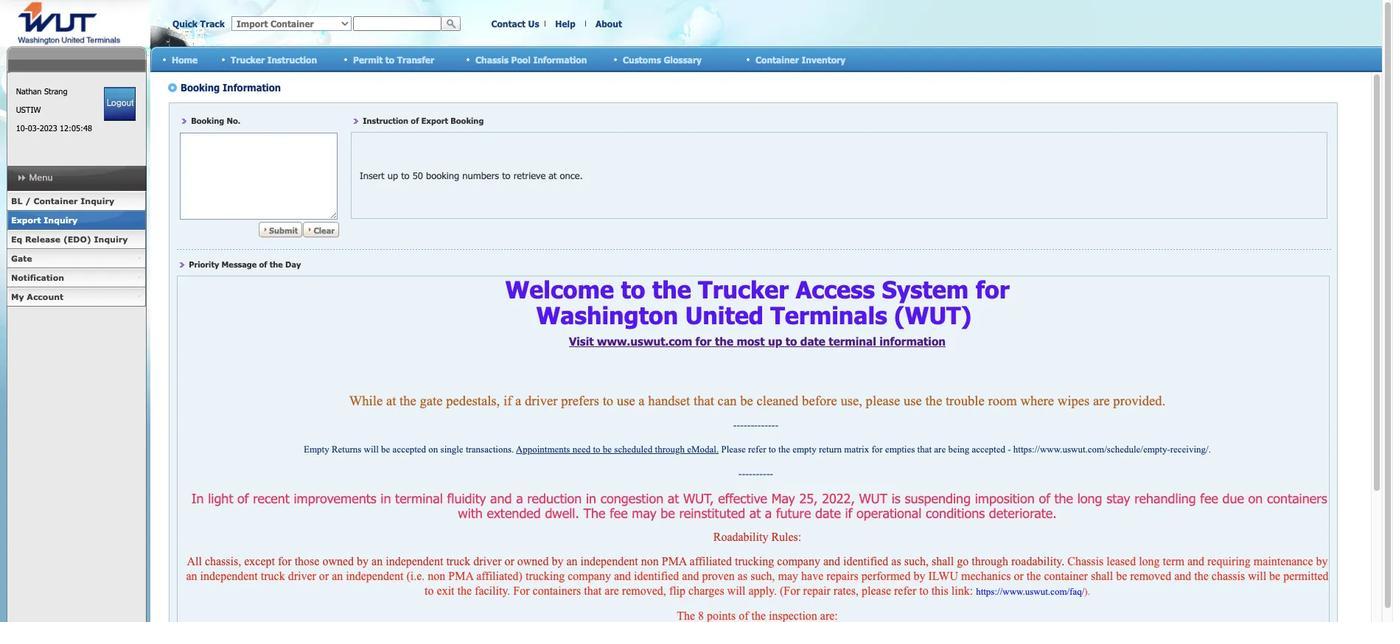 Task type: vqa. For each thing, say whether or not it's contained in the screenshot.
first "Find" from the right
no



Task type: locate. For each thing, give the bounding box(es) containing it.
login image
[[104, 87, 136, 121]]

(edo)
[[63, 234, 91, 244]]

about link
[[596, 18, 622, 29]]

inquiry inside eq release (edo) inquiry link
[[94, 234, 128, 244]]

gate
[[11, 254, 32, 263]]

chassis pool information
[[475, 54, 587, 64]]

nathan strang
[[16, 86, 67, 96]]

help link
[[555, 18, 576, 29]]

0 horizontal spatial container
[[34, 196, 78, 206]]

quick
[[172, 18, 198, 29]]

inquiry
[[81, 196, 114, 206], [44, 215, 77, 225], [94, 234, 128, 244]]

inquiry right (edo)
[[94, 234, 128, 244]]

inventory
[[802, 54, 846, 64]]

container left inventory
[[756, 54, 799, 64]]

1 horizontal spatial container
[[756, 54, 799, 64]]

export inquiry
[[11, 215, 77, 225]]

2 vertical spatial inquiry
[[94, 234, 128, 244]]

transfer
[[397, 54, 434, 64]]

glossary
[[664, 54, 702, 64]]

inquiry inside export inquiry link
[[44, 215, 77, 225]]

my account
[[11, 292, 63, 301]]

12:05:48
[[60, 123, 92, 133]]

bl / container inquiry link
[[7, 192, 146, 211]]

contact us
[[491, 18, 539, 29]]

eq release (edo) inquiry
[[11, 234, 128, 244]]

/
[[25, 196, 31, 206]]

None text field
[[353, 16, 442, 31]]

10-
[[16, 123, 28, 133]]

us
[[528, 18, 539, 29]]

03-
[[28, 123, 40, 133]]

0 vertical spatial inquiry
[[81, 196, 114, 206]]

ustiw
[[16, 105, 41, 114]]

notification
[[11, 273, 64, 282]]

container inside the "bl / container inquiry" link
[[34, 196, 78, 206]]

bl / container inquiry
[[11, 196, 114, 206]]

inquiry down "bl / container inquiry"
[[44, 215, 77, 225]]

customs
[[623, 54, 661, 64]]

nathan
[[16, 86, 42, 96]]

container
[[756, 54, 799, 64], [34, 196, 78, 206]]

pool
[[511, 54, 531, 64]]

container inventory
[[756, 54, 846, 64]]

inquiry up export inquiry link
[[81, 196, 114, 206]]

strang
[[44, 86, 67, 96]]

inquiry inside the "bl / container inquiry" link
[[81, 196, 114, 206]]

1 vertical spatial inquiry
[[44, 215, 77, 225]]

container up export inquiry
[[34, 196, 78, 206]]

10-03-2023 12:05:48
[[16, 123, 92, 133]]

1 vertical spatial container
[[34, 196, 78, 206]]

track
[[200, 18, 225, 29]]

export
[[11, 215, 41, 225]]



Task type: describe. For each thing, give the bounding box(es) containing it.
contact us link
[[491, 18, 539, 29]]

about
[[596, 18, 622, 29]]

inquiry for container
[[81, 196, 114, 206]]

bl
[[11, 196, 22, 206]]

trucker
[[231, 54, 265, 64]]

quick track
[[172, 18, 225, 29]]

customs glossary
[[623, 54, 702, 64]]

my account link
[[7, 287, 146, 307]]

eq release (edo) inquiry link
[[7, 230, 146, 249]]

permit to transfer
[[353, 54, 434, 64]]

permit
[[353, 54, 383, 64]]

export inquiry link
[[7, 211, 146, 230]]

to
[[385, 54, 395, 64]]

account
[[27, 292, 63, 301]]

my
[[11, 292, 24, 301]]

inquiry for (edo)
[[94, 234, 128, 244]]

help
[[555, 18, 576, 29]]

trucker instruction
[[231, 54, 317, 64]]

eq
[[11, 234, 22, 244]]

chassis
[[475, 54, 509, 64]]

information
[[533, 54, 587, 64]]

2023
[[40, 123, 57, 133]]

home
[[172, 54, 198, 64]]

contact
[[491, 18, 526, 29]]

notification link
[[7, 268, 146, 287]]

0 vertical spatial container
[[756, 54, 799, 64]]

release
[[25, 234, 61, 244]]

gate link
[[7, 249, 146, 268]]

instruction
[[267, 54, 317, 64]]



